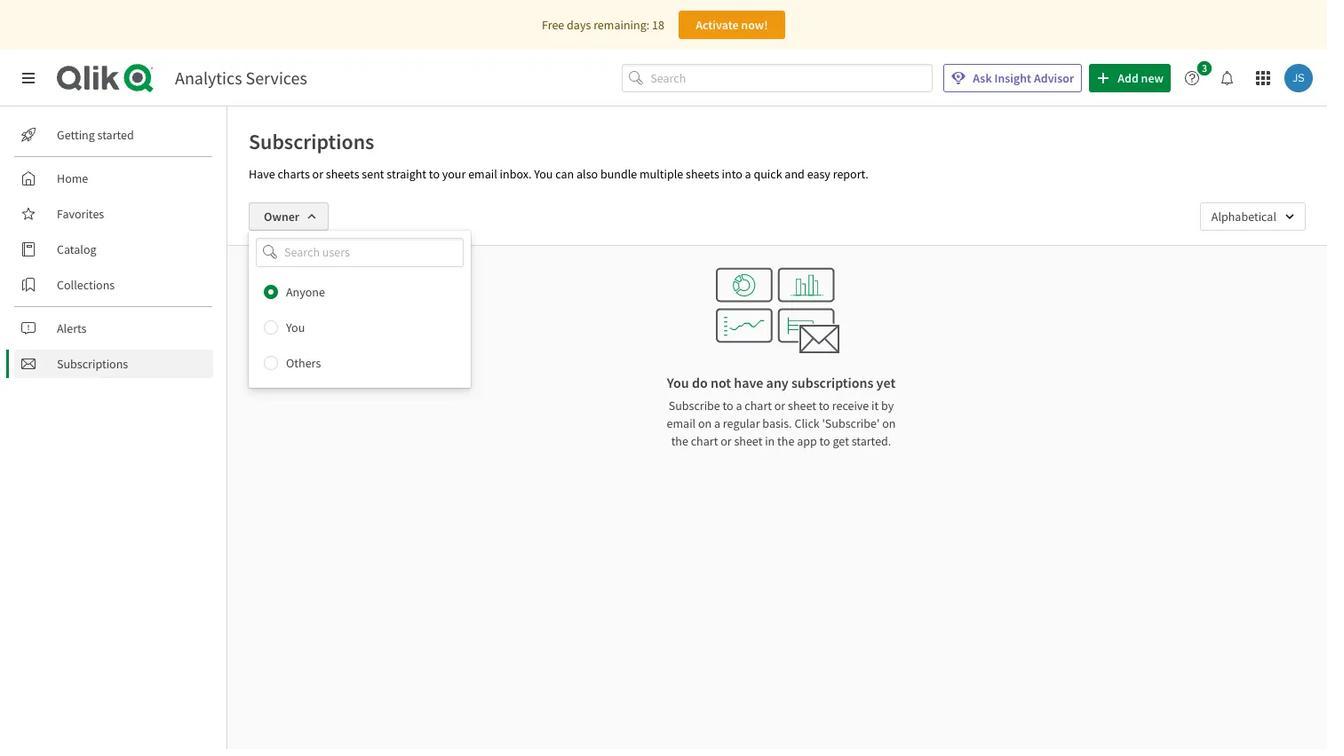 Task type: locate. For each thing, give the bounding box(es) containing it.
to down subscriptions
[[819, 398, 830, 414]]

or up basis.
[[774, 398, 785, 414]]

the right in
[[777, 433, 794, 449]]

1 horizontal spatial the
[[777, 433, 794, 449]]

receive
[[832, 398, 869, 414]]

subscriptions down alerts
[[57, 356, 128, 372]]

1 vertical spatial sheet
[[734, 433, 762, 449]]

ask insight advisor
[[973, 70, 1074, 86]]

do
[[692, 374, 708, 392]]

sheet up click
[[788, 398, 816, 414]]

into
[[722, 166, 742, 182]]

None field
[[249, 238, 471, 267]]

you up the others
[[286, 319, 305, 335]]

a
[[745, 166, 751, 182], [736, 398, 742, 414], [714, 416, 720, 432]]

0 horizontal spatial the
[[671, 433, 688, 449]]

sheets left the into
[[686, 166, 719, 182]]

started.
[[852, 433, 891, 449]]

sheet down regular
[[734, 433, 762, 449]]

2 horizontal spatial or
[[774, 398, 785, 414]]

2 horizontal spatial you
[[667, 374, 689, 392]]

0 horizontal spatial or
[[312, 166, 323, 182]]

1 sheets from the left
[[326, 166, 359, 182]]

the
[[671, 433, 688, 449], [777, 433, 794, 449]]

catalog link
[[14, 235, 213, 264]]

1 vertical spatial a
[[736, 398, 742, 414]]

1 horizontal spatial sheets
[[686, 166, 719, 182]]

a left regular
[[714, 416, 720, 432]]

subscriptions
[[249, 128, 374, 155], [57, 356, 128, 372]]

subscriptions up charts
[[249, 128, 374, 155]]

1 horizontal spatial or
[[721, 433, 732, 449]]

1 vertical spatial chart
[[691, 433, 718, 449]]

and
[[785, 166, 805, 182]]

you left can
[[534, 166, 553, 182]]

navigation pane element
[[0, 114, 227, 386]]

to
[[429, 166, 440, 182], [723, 398, 733, 414], [819, 398, 830, 414], [819, 433, 830, 449]]

1 vertical spatial subscriptions
[[57, 356, 128, 372]]

2 vertical spatial a
[[714, 416, 720, 432]]

email
[[468, 166, 497, 182], [667, 416, 696, 432]]

0 vertical spatial email
[[468, 166, 497, 182]]

chart up regular
[[745, 398, 772, 414]]

1 horizontal spatial you
[[534, 166, 553, 182]]

in
[[765, 433, 775, 449]]

ask
[[973, 70, 992, 86]]

sheets
[[326, 166, 359, 182], [686, 166, 719, 182]]

email down the subscribe
[[667, 416, 696, 432]]

0 horizontal spatial on
[[698, 416, 712, 432]]

1 vertical spatial email
[[667, 416, 696, 432]]

get
[[833, 433, 849, 449]]

multiple
[[640, 166, 683, 182]]

chart down the subscribe
[[691, 433, 718, 449]]

charts
[[277, 166, 310, 182]]

1 horizontal spatial email
[[667, 416, 696, 432]]

0 vertical spatial sheet
[[788, 398, 816, 414]]

alerts link
[[14, 314, 213, 343]]

subscriptions
[[791, 374, 874, 392]]

1 horizontal spatial on
[[882, 416, 896, 432]]

anyone
[[286, 284, 325, 300]]

2 vertical spatial or
[[721, 433, 732, 449]]

chart
[[745, 398, 772, 414], [691, 433, 718, 449]]

close sidebar menu image
[[21, 71, 36, 85]]

you
[[534, 166, 553, 182], [286, 319, 305, 335], [667, 374, 689, 392]]

a right the into
[[745, 166, 751, 182]]

you inside you do not have any subscriptions yet subscribe to a chart or sheet to receive it by email on a regular basis. click 'subscribe' on the chart or sheet in the app to get started.
[[667, 374, 689, 392]]

2 sheets from the left
[[686, 166, 719, 182]]

0 horizontal spatial sheets
[[326, 166, 359, 182]]

'subscribe'
[[822, 416, 880, 432]]

yet
[[876, 374, 896, 392]]

Alphabetical field
[[1200, 203, 1306, 231]]

have charts or sheets sent straight to your email inbox. you can also bundle multiple sheets into a quick and easy report.
[[249, 166, 869, 182]]

to left the your
[[429, 166, 440, 182]]

0 vertical spatial or
[[312, 166, 323, 182]]

a up regular
[[736, 398, 742, 414]]

free days remaining: 18
[[542, 17, 664, 33]]

your
[[442, 166, 466, 182]]

you left "do" on the right
[[667, 374, 689, 392]]

owner
[[264, 209, 299, 225]]

1 horizontal spatial chart
[[745, 398, 772, 414]]

on down the subscribe
[[698, 416, 712, 432]]

favorites link
[[14, 200, 213, 228]]

0 vertical spatial subscriptions
[[249, 128, 374, 155]]

1 horizontal spatial sheet
[[788, 398, 816, 414]]

now!
[[741, 17, 768, 33]]

2 the from the left
[[777, 433, 794, 449]]

to left get
[[819, 433, 830, 449]]

you inside owner option group
[[286, 319, 305, 335]]

click
[[794, 416, 820, 432]]

home
[[57, 171, 88, 187]]

the down the subscribe
[[671, 433, 688, 449]]

app
[[797, 433, 817, 449]]

or
[[312, 166, 323, 182], [774, 398, 785, 414], [721, 433, 732, 449]]

1 vertical spatial you
[[286, 319, 305, 335]]

or down regular
[[721, 433, 732, 449]]

activate now!
[[696, 17, 768, 33]]

0 horizontal spatial subscriptions
[[57, 356, 128, 372]]

collections
[[57, 277, 115, 293]]

1 vertical spatial or
[[774, 398, 785, 414]]

on down by
[[882, 416, 896, 432]]

by
[[881, 398, 894, 414]]

email right the your
[[468, 166, 497, 182]]

new
[[1141, 70, 1164, 86]]

0 horizontal spatial a
[[714, 416, 720, 432]]

free
[[542, 17, 564, 33]]

on
[[698, 416, 712, 432], [882, 416, 896, 432]]

0 vertical spatial chart
[[745, 398, 772, 414]]

you for you
[[286, 319, 305, 335]]

sheets left sent
[[326, 166, 359, 182]]

services
[[246, 67, 307, 89]]

0 horizontal spatial chart
[[691, 433, 718, 449]]

getting started
[[57, 127, 134, 143]]

or right charts
[[312, 166, 323, 182]]

also
[[576, 166, 598, 182]]

home link
[[14, 164, 213, 193]]

sheet
[[788, 398, 816, 414], [734, 433, 762, 449]]

0 vertical spatial a
[[745, 166, 751, 182]]

0 horizontal spatial email
[[468, 166, 497, 182]]

0 horizontal spatial you
[[286, 319, 305, 335]]

easy
[[807, 166, 830, 182]]

started
[[97, 127, 134, 143]]

2 vertical spatial you
[[667, 374, 689, 392]]

alerts
[[57, 321, 87, 337]]

owner option group
[[249, 274, 471, 381]]

owner button
[[249, 203, 329, 231]]



Task type: vqa. For each thing, say whether or not it's contained in the screenshot.
the bottom 'chart'
yes



Task type: describe. For each thing, give the bounding box(es) containing it.
filters region
[[227, 188, 1327, 388]]

can
[[555, 166, 574, 182]]

remaining:
[[593, 17, 650, 33]]

regular
[[723, 416, 760, 432]]

alphabetical
[[1211, 209, 1276, 225]]

subscriptions link
[[14, 350, 213, 378]]

18
[[652, 17, 664, 33]]

searchbar element
[[622, 64, 933, 93]]

days
[[567, 17, 591, 33]]

sent
[[362, 166, 384, 182]]

to up regular
[[723, 398, 733, 414]]

subscribe
[[669, 398, 720, 414]]

add new button
[[1089, 64, 1171, 92]]

1 the from the left
[[671, 433, 688, 449]]

report.
[[833, 166, 869, 182]]

you do not have any subscriptions yet subscribe to a chart or sheet to receive it by email on a regular basis. click 'subscribe' on the chart or sheet in the app to get started.
[[667, 374, 896, 449]]

analytics
[[175, 67, 242, 89]]

add new
[[1118, 70, 1164, 86]]

3
[[1202, 61, 1207, 75]]

advisor
[[1034, 70, 1074, 86]]

collections link
[[14, 271, 213, 299]]

jacob simon image
[[1284, 64, 1313, 92]]

Search text field
[[650, 64, 933, 93]]

subscriptions inside navigation pane element
[[57, 356, 128, 372]]

1 on from the left
[[698, 416, 712, 432]]

add
[[1118, 70, 1139, 86]]

have
[[734, 374, 763, 392]]

bundle
[[600, 166, 637, 182]]

others
[[286, 355, 321, 371]]

getting started link
[[14, 121, 213, 149]]

1 horizontal spatial subscriptions
[[249, 128, 374, 155]]

activate now! link
[[679, 11, 785, 39]]

3 button
[[1178, 61, 1217, 92]]

favorites
[[57, 206, 104, 222]]

0 horizontal spatial sheet
[[734, 433, 762, 449]]

0 vertical spatial you
[[534, 166, 553, 182]]

email inside you do not have any subscriptions yet subscribe to a chart or sheet to receive it by email on a regular basis. click 'subscribe' on the chart or sheet in the app to get started.
[[667, 416, 696, 432]]

getting
[[57, 127, 95, 143]]

any
[[766, 374, 789, 392]]

analytics services element
[[175, 67, 307, 89]]

insight
[[994, 70, 1031, 86]]

2 horizontal spatial a
[[745, 166, 751, 182]]

you for you do not have any subscriptions yet subscribe to a chart or sheet to receive it by email on a regular basis. click 'subscribe' on the chart or sheet in the app to get started.
[[667, 374, 689, 392]]

analytics services
[[175, 67, 307, 89]]

basis.
[[762, 416, 792, 432]]

it
[[871, 398, 879, 414]]

ask insight advisor button
[[944, 64, 1082, 92]]

2 on from the left
[[882, 416, 896, 432]]

not
[[711, 374, 731, 392]]

activate
[[696, 17, 739, 33]]

Search users text field
[[281, 238, 442, 267]]

have
[[249, 166, 275, 182]]

straight
[[387, 166, 426, 182]]

inbox.
[[500, 166, 532, 182]]

1 horizontal spatial a
[[736, 398, 742, 414]]

quick
[[754, 166, 782, 182]]

catalog
[[57, 242, 96, 258]]



